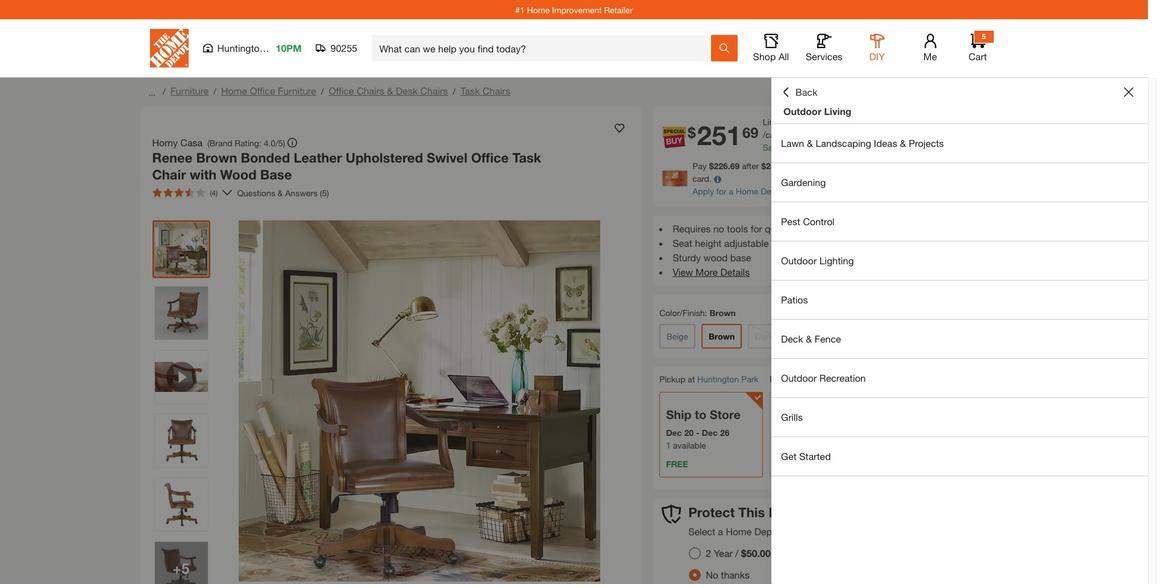 Task type: locate. For each thing, give the bounding box(es) containing it.
0 vertical spatial huntington
[[217, 42, 265, 54]]

25 left off
[[766, 161, 775, 171]]

0 horizontal spatial task
[[460, 85, 480, 96]]

by
[[852, 526, 862, 538]]

furniture right ...
[[170, 85, 209, 96]]

$
[[688, 124, 696, 141], [792, 130, 797, 140], [784, 142, 788, 152], [709, 161, 714, 171], [761, 161, 766, 171]]

free left started
[[776, 459, 798, 469]]

2 horizontal spatial office
[[471, 150, 509, 166]]

option group
[[684, 543, 780, 585]]

2 horizontal spatial dec
[[806, 428, 822, 438]]

me
[[923, 51, 937, 62]]

0 vertical spatial brown
[[196, 150, 237, 166]]

a right select
[[718, 526, 723, 538]]

$ inside $ 251 69
[[688, 124, 696, 141]]

for up adjustable on the right top of page
[[751, 223, 762, 234]]

1 horizontal spatial a
[[729, 186, 733, 196]]

gardening link
[[771, 163, 1148, 202]]

huntington right at
[[697, 374, 739, 384]]

base
[[260, 167, 292, 182]]

lawn & landscaping ideas & projects
[[781, 137, 944, 149]]

0 horizontal spatial chairs
[[357, 85, 384, 96]]

brown inside renee brown bonded leather upholstered swivel office task chair with wood base
[[196, 150, 237, 166]]

to left 90255 link at the bottom of page
[[809, 374, 817, 384]]

to up -
[[695, 408, 706, 422]]

0 vertical spatial task
[[460, 85, 480, 96]]

1 chairs from the left
[[357, 85, 384, 96]]

22
[[824, 428, 833, 438]]

1 free from the left
[[666, 459, 688, 469]]

1 horizontal spatial furniture
[[278, 85, 316, 96]]

1 vertical spatial a
[[729, 186, 733, 196]]

depot inside the protect this item select a home depot protection plan by allstate for:
[[754, 526, 781, 538]]

& down base
[[278, 188, 283, 198]]

dec right -
[[702, 428, 718, 438]]

opening
[[932, 161, 962, 171]]

1 vertical spatial park
[[741, 374, 758, 384]]

0 vertical spatial depot
[[761, 186, 784, 196]]

(
[[817, 142, 819, 152]]

dec left 22
[[806, 428, 822, 438]]

huntington park
[[217, 42, 287, 54]]

1 vertical spatial for
[[751, 223, 762, 234]]

pickup
[[659, 374, 685, 384]]

outdoor down and
[[781, 255, 817, 266]]

home right furniture link
[[221, 85, 247, 96]]

fence
[[815, 333, 841, 345]]

(brand rating: 4.0 /5)
[[207, 138, 285, 148]]

order
[[810, 117, 830, 127]]

furniture down the 10pm
[[278, 85, 316, 96]]

home inside ... / furniture / home office furniture / office chairs & desk chairs / task chairs
[[221, 85, 247, 96]]

delivering to 90255
[[770, 374, 842, 385]]

2 free from the left
[[776, 459, 798, 469]]

card.
[[692, 174, 712, 184]]

1 vertical spatial 90255
[[819, 375, 842, 385]]

lawn
[[781, 137, 804, 149]]

park up home office furniture link
[[268, 42, 287, 54]]

friday,
[[776, 428, 803, 438]]

25
[[805, 142, 814, 152], [766, 161, 775, 171]]

huntington left the 10pm
[[217, 42, 265, 54]]

shop
[[753, 51, 776, 62]]

1 vertical spatial outdoor
[[781, 255, 817, 266]]

select
[[688, 526, 715, 538]]

1 horizontal spatial for
[[751, 223, 762, 234]]

%)
[[828, 142, 839, 152]]

/ right year
[[735, 548, 738, 559]]

3 dec from the left
[[806, 428, 822, 438]]

depot down off
[[761, 186, 784, 196]]

pest
[[781, 216, 800, 227]]

free for to
[[666, 459, 688, 469]]

10pm
[[276, 42, 302, 54]]

protection
[[783, 526, 828, 538]]

90255 down "fence"
[[819, 375, 842, 385]]

living
[[824, 105, 851, 117]]

0 vertical spatial 90255
[[331, 42, 357, 54]]

2 dec from the left
[[702, 428, 718, 438]]

1 vertical spatial 20
[[684, 428, 694, 438]]

patios link
[[771, 281, 1148, 319]]

brown right :
[[710, 308, 736, 318]]

home right '#1'
[[527, 5, 550, 15]]

depot down the item
[[754, 526, 781, 538]]

2
[[706, 548, 711, 559]]

outdoor for outdoor recreation
[[781, 372, 817, 384]]

ship
[[666, 408, 691, 422]]

$ left 251
[[688, 124, 696, 141]]

dec up 1
[[666, 428, 682, 438]]

.
[[811, 130, 813, 140], [803, 142, 805, 152]]

depot
[[761, 186, 784, 196], [754, 526, 781, 538]]

renee brown bonded leather upholstered swivel office task chair with wood base
[[152, 150, 541, 182]]

1 horizontal spatial chairs
[[420, 85, 448, 96]]

25 left (
[[805, 142, 814, 152]]

0 horizontal spatial free
[[666, 459, 688, 469]]

20 inside ship to store dec 20 - dec 26 1 available
[[684, 428, 694, 438]]

. down 411
[[803, 142, 805, 152]]

1 vertical spatial task
[[512, 150, 541, 166]]

brown homy casa task chairs renee c3.2 image
[[155, 415, 208, 468]]

and
[[791, 223, 807, 234]]

ideas
[[874, 137, 897, 149]]

homy casa link
[[152, 136, 207, 150]]

1 horizontal spatial 20
[[783, 117, 793, 127]]

0 vertical spatial to
[[809, 374, 817, 384]]

base
[[730, 252, 751, 263]]

1 horizontal spatial free
[[776, 459, 798, 469]]

a left new at top
[[964, 161, 969, 171]]

0 vertical spatial 25
[[805, 142, 814, 152]]

task inside ... / furniture / home office furniture / office chairs & desk chairs / task chairs
[[460, 85, 480, 96]]

home
[[527, 5, 550, 15], [221, 85, 247, 96], [736, 186, 758, 196], [726, 526, 752, 538]]

brown homy casa task chairs renee 4f.3 image
[[155, 478, 208, 532]]

&
[[387, 85, 393, 96], [807, 137, 813, 149], [900, 137, 906, 149], [278, 188, 283, 198], [806, 333, 812, 345]]

0 horizontal spatial a
[[718, 526, 723, 538]]

20 inside limit 20 per order /carton $ 411 . 94 save $ 160 . 25 ( 39 %)
[[783, 117, 793, 127]]

desk
[[396, 85, 418, 96]]

1 vertical spatial 25
[[766, 161, 775, 171]]

save
[[763, 142, 781, 152]]

brown homy casa task chairs renee e1.1 image
[[155, 287, 208, 340]]

0 horizontal spatial 90255
[[331, 42, 357, 54]]

. down order
[[811, 130, 813, 140]]

brown inside brown button
[[709, 331, 735, 342]]

0 horizontal spatial 20
[[684, 428, 694, 438]]

beige button
[[659, 324, 695, 349]]

the home depot logo image
[[150, 29, 188, 67]]

& left desk on the top of the page
[[387, 85, 393, 96]]

outdoor left 90255 link at the bottom of page
[[781, 372, 817, 384]]

0 horizontal spatial .
[[803, 142, 805, 152]]

0 vertical spatial for
[[716, 186, 727, 196]]

1 horizontal spatial office
[[329, 85, 354, 96]]

office right the swivel
[[471, 150, 509, 166]]

& right deck
[[806, 333, 812, 345]]

services
[[806, 51, 842, 62]]

0 vertical spatial 20
[[783, 117, 793, 127]]

back
[[795, 86, 817, 98]]

allstate
[[865, 526, 897, 538]]

1 vertical spatial huntington
[[697, 374, 739, 384]]

gardening
[[781, 177, 826, 188]]

0 horizontal spatial dec
[[666, 428, 682, 438]]

furniture
[[170, 85, 209, 96], [278, 85, 316, 96]]

2 horizontal spatial a
[[964, 161, 969, 171]]

questions & answers (5)
[[237, 188, 329, 198]]

1 dec from the left
[[666, 428, 682, 438]]

park left delivering
[[741, 374, 758, 384]]

diy
[[869, 51, 885, 62]]

20 left -
[[684, 428, 694, 438]]

2 vertical spatial a
[[718, 526, 723, 538]]

outdoor down back button
[[783, 105, 821, 117]]

226.69
[[714, 161, 740, 171]]

0 horizontal spatial to
[[695, 408, 706, 422]]

office
[[250, 85, 275, 96], [329, 85, 354, 96], [471, 150, 509, 166]]

... button
[[146, 84, 158, 101]]

& left (
[[807, 137, 813, 149]]

2 horizontal spatial chairs
[[483, 85, 510, 96]]

...
[[148, 87, 156, 97]]

#1
[[515, 5, 525, 15]]

feedback link image
[[1141, 204, 1157, 269]]

menu
[[771, 124, 1148, 477]]

after
[[742, 161, 759, 171]]

1 horizontal spatial to
[[809, 374, 817, 384]]

90255 up ... / furniture / home office furniture / office chairs & desk chairs / task chairs
[[331, 42, 357, 54]]

free down 1
[[666, 459, 688, 469]]

quick
[[765, 223, 788, 234]]

office down huntington park
[[250, 85, 275, 96]]

$ right save
[[784, 142, 788, 152]]

outdoor inside "link"
[[781, 255, 817, 266]]

1 horizontal spatial dec
[[702, 428, 718, 438]]

outdoor recreation link
[[771, 359, 1148, 398]]

1 horizontal spatial 90255
[[819, 375, 842, 385]]

swivel
[[427, 150, 467, 166]]

0 vertical spatial outdoor
[[783, 105, 821, 117]]

(5)
[[320, 188, 329, 198]]

free
[[666, 459, 688, 469], [776, 459, 798, 469]]

3.5 stars image
[[152, 188, 205, 198]]

to inside delivering to 90255
[[809, 374, 817, 384]]

office down 90255 button at the left of page
[[329, 85, 354, 96]]

home office furniture link
[[221, 85, 316, 96]]

1 vertical spatial to
[[695, 408, 706, 422]]

90255 inside 90255 button
[[331, 42, 357, 54]]

1 vertical spatial brown
[[710, 308, 736, 318]]

home inside the protect this item select a home depot protection plan by allstate for:
[[726, 526, 752, 538]]

0 horizontal spatial furniture
[[170, 85, 209, 96]]

get
[[781, 451, 797, 462]]

0 vertical spatial park
[[268, 42, 287, 54]]

dec inside "delivery friday, dec 22"
[[806, 428, 822, 438]]

brown down color/finish : brown
[[709, 331, 735, 342]]

90255
[[331, 42, 357, 54], [819, 375, 842, 385]]

all
[[779, 51, 789, 62]]

/ right furniture link
[[214, 86, 216, 96]]

0 vertical spatial a
[[964, 161, 969, 171]]

1 vertical spatial depot
[[754, 526, 781, 538]]

1 furniture from the left
[[170, 85, 209, 96]]

huntington park button
[[697, 374, 758, 384]]

limit
[[763, 117, 781, 127]]

plan
[[830, 526, 849, 538]]

1 horizontal spatial 25
[[805, 142, 814, 152]]

2 vertical spatial brown
[[709, 331, 735, 342]]

homy
[[152, 137, 178, 148]]

3 chairs from the left
[[483, 85, 510, 96]]

2 vertical spatial outdoor
[[781, 372, 817, 384]]

control
[[803, 216, 835, 227]]

get started
[[781, 451, 831, 462]]

1 horizontal spatial task
[[512, 150, 541, 166]]

20 left per
[[783, 117, 793, 127]]

& inside deck & fence link
[[806, 333, 812, 345]]

& right ideas
[[900, 137, 906, 149]]

411
[[797, 130, 811, 140]]

available
[[673, 440, 706, 451]]

160
[[788, 142, 803, 152]]

to inside ship to store dec 20 - dec 26 1 available
[[695, 408, 706, 422]]

home up 2 year / $50.00
[[726, 526, 752, 538]]

this
[[738, 505, 765, 521]]

questions
[[237, 188, 275, 198]]

a down the 226.69
[[729, 186, 733, 196]]

dec
[[666, 428, 682, 438], [702, 428, 718, 438], [806, 428, 822, 438]]

drawer close image
[[1124, 87, 1134, 97]]

for down info image
[[716, 186, 727, 196]]

pay $ 226.69 after $ 25 off
[[692, 161, 794, 171]]

brown homy casa task chairs renee 64.0 image
[[155, 223, 208, 276]]

1 vertical spatial .
[[803, 142, 805, 152]]

brown button
[[701, 324, 742, 349]]

0 vertical spatial .
[[811, 130, 813, 140]]

brown down "(brand"
[[196, 150, 237, 166]]

deck
[[781, 333, 803, 345]]



Task type: describe. For each thing, give the bounding box(es) containing it.
shop all button
[[752, 34, 790, 63]]

/ left "task chairs" link
[[453, 86, 456, 96]]

bonded
[[241, 150, 290, 166]]

back button
[[781, 86, 817, 98]]

deck & fence link
[[771, 320, 1148, 359]]

upholstered
[[346, 150, 423, 166]]

& for questions & answers (5)
[[278, 188, 283, 198]]

2 furniture from the left
[[278, 85, 316, 96]]

1 horizontal spatial huntington
[[697, 374, 739, 384]]

/ down 90255 button at the left of page
[[321, 86, 324, 96]]

office inside renee brown bonded leather upholstered swivel office task chair with wood base
[[471, 150, 509, 166]]

store
[[710, 408, 741, 422]]

renee
[[152, 150, 192, 166]]

/ right ... button
[[163, 86, 166, 96]]

brown homy casa task chairs renee 1f.4 image
[[155, 542, 208, 585]]

started
[[799, 451, 831, 462]]

$ up 160 on the right top of the page
[[792, 130, 797, 140]]

purchase
[[873, 161, 908, 171]]

delivering
[[770, 374, 807, 384]]

pickup at huntington park
[[659, 374, 758, 384]]

0 horizontal spatial office
[[250, 85, 275, 96]]

251
[[697, 120, 741, 152]]

sturdy
[[673, 252, 701, 263]]

requires no tools for quick and easy assembly seat height adjustable sturdy wood base view more details
[[673, 223, 874, 278]]

tools
[[727, 223, 748, 234]]

limit 20 per order /carton $ 411 . 94 save $ 160 . 25 ( 39 %)
[[763, 117, 839, 152]]

beige
[[667, 331, 688, 342]]

2 chairs from the left
[[420, 85, 448, 96]]

1
[[666, 440, 671, 451]]

$ right after
[[761, 161, 766, 171]]

/ inside option group
[[735, 548, 738, 559]]

What can we help you find today? search field
[[379, 36, 710, 61]]

grills link
[[771, 398, 1148, 437]]

0 horizontal spatial park
[[268, 42, 287, 54]]

task inside renee brown bonded leather upholstered swivel office task chair with wood base
[[512, 150, 541, 166]]

pest control link
[[771, 202, 1148, 241]]

lawn & landscaping ideas & projects link
[[771, 124, 1148, 163]]

patios
[[781, 294, 808, 306]]

pest control
[[781, 216, 835, 227]]

4.0
[[264, 138, 275, 148]]

& for deck & fence
[[806, 333, 812, 345]]

deck & fence
[[781, 333, 841, 345]]

... / furniture / home office furniture / office chairs & desk chairs / task chairs
[[146, 85, 510, 97]]

6316524675112 image
[[155, 351, 208, 404]]

assembly
[[833, 223, 874, 234]]

me button
[[911, 34, 949, 63]]

protect
[[688, 505, 735, 521]]

$ 251 69
[[688, 120, 758, 152]]

per
[[795, 117, 807, 127]]

delivery friday, dec 22
[[776, 408, 833, 438]]

services button
[[805, 34, 843, 63]]

outdoor for outdoor lighting
[[781, 255, 817, 266]]

0 horizontal spatial for
[[716, 186, 727, 196]]

to for store
[[695, 408, 706, 422]]

color/finish
[[659, 308, 705, 318]]

wood
[[220, 167, 256, 182]]

improvement
[[552, 5, 602, 15]]

1 horizontal spatial park
[[741, 374, 758, 384]]

1 horizontal spatial .
[[811, 130, 813, 140]]

apply now image
[[662, 171, 692, 187]]

more
[[696, 266, 718, 278]]

no
[[713, 223, 724, 234]]

outdoor for outdoor living
[[783, 105, 821, 117]]

landscaping
[[816, 137, 871, 149]]

with
[[190, 167, 216, 182]]

item
[[769, 505, 797, 521]]

:
[[705, 308, 707, 318]]

90255 inside delivering to 90255
[[819, 375, 842, 385]]

details
[[720, 266, 750, 278]]

new
[[971, 161, 987, 171]]

$50.00
[[741, 548, 771, 559]]

26
[[720, 428, 729, 438]]

pay
[[692, 161, 707, 171]]

90255 button
[[316, 42, 358, 54]]

90255 link
[[819, 374, 842, 386]]

for inside requires no tools for quick and easy assembly seat height adjustable sturdy wood base view more details
[[751, 223, 762, 234]]

#1 home improvement retailer
[[515, 5, 633, 15]]

/carton
[[763, 130, 790, 140]]

to for 90255
[[809, 374, 817, 384]]

(4) button
[[147, 183, 223, 202]]

get started link
[[771, 437, 1148, 476]]

outdoor lighting link
[[771, 242, 1148, 280]]

& for lawn & landscaping ideas & projects
[[807, 137, 813, 149]]

2 year / $50.00
[[706, 548, 771, 559]]

wood
[[704, 252, 728, 263]]

menu containing lawn & landscaping ideas & projects
[[771, 124, 1148, 477]]

a inside your total qualifying purchase upon opening a new card.
[[964, 161, 969, 171]]

a inside the protect this item select a home depot protection plan by allstate for:
[[718, 526, 723, 538]]

view
[[673, 266, 693, 278]]

free for friday,
[[776, 459, 798, 469]]

0 horizontal spatial huntington
[[217, 42, 265, 54]]

your
[[797, 161, 813, 171]]

grills
[[781, 412, 803, 423]]

year
[[714, 548, 733, 559]]

25 inside limit 20 per order /carton $ 411 . 94 save $ 160 . 25 ( 39 %)
[[805, 142, 814, 152]]

39
[[819, 142, 828, 152]]

for:
[[900, 526, 914, 538]]

thanks
[[721, 570, 750, 581]]

delivery
[[776, 408, 822, 422]]

info image
[[714, 176, 721, 183]]

adjustable
[[724, 237, 769, 249]]

69
[[742, 124, 758, 141]]

upon
[[910, 161, 929, 171]]

& inside ... / furniture / home office furniture / office chairs & desk chairs / task chairs
[[387, 85, 393, 96]]

no thanks
[[706, 570, 750, 581]]

homy casa
[[152, 137, 203, 148]]

diy button
[[858, 34, 896, 63]]

view more details link
[[673, 266, 750, 278]]

option group containing 2 year /
[[684, 543, 780, 585]]

0 horizontal spatial 25
[[766, 161, 775, 171]]

furniture link
[[170, 85, 209, 96]]

lighting
[[819, 255, 854, 266]]

requires
[[673, 223, 711, 234]]

home down after
[[736, 186, 758, 196]]

$ right pay
[[709, 161, 714, 171]]



Task type: vqa. For each thing, say whether or not it's contained in the screenshot.
menu containing Lawn & Landscaping Ideas & Projects
yes



